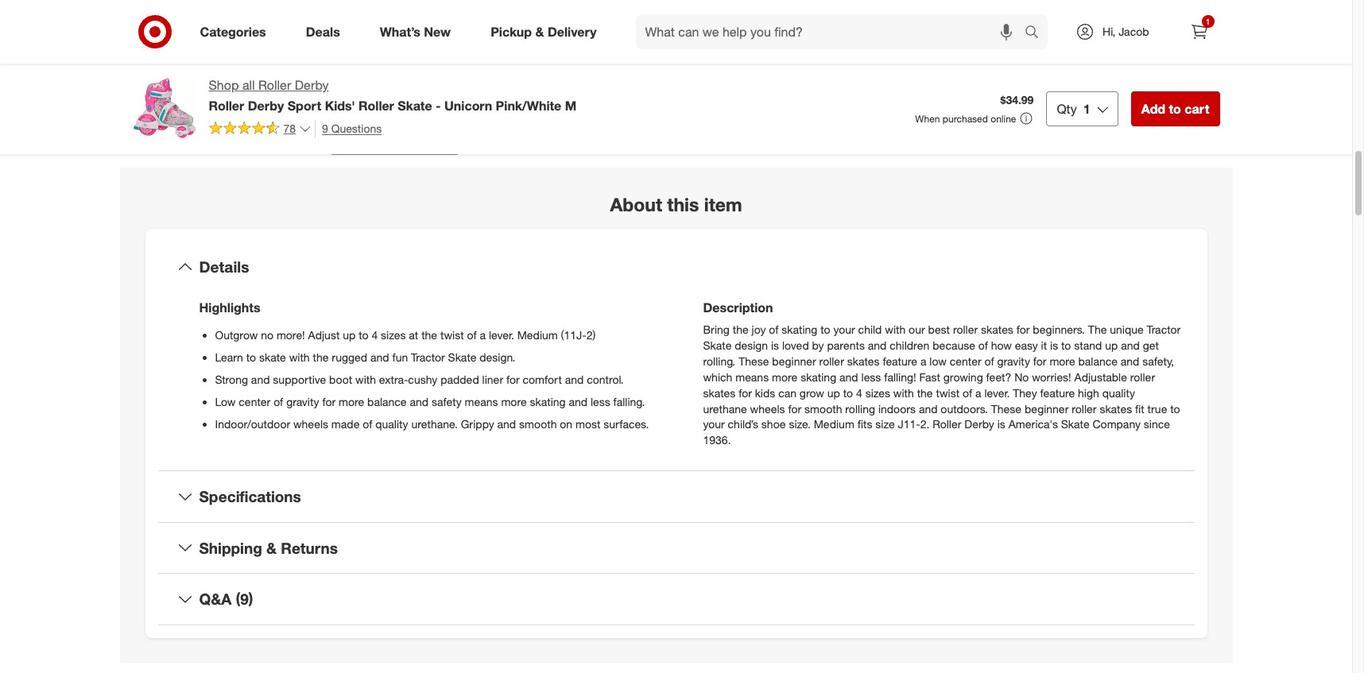 Task type: vqa. For each thing, say whether or not it's contained in the screenshot.
wheels
yes



Task type: locate. For each thing, give the bounding box(es) containing it.
tractor up cushy
[[411, 350, 445, 364]]

quality left urethane.
[[375, 417, 408, 431]]

skate inside the shop all roller derby roller derby sport kids' roller skate - unicorn pink/white m
[[398, 98, 432, 114]]

gravity up no
[[997, 354, 1030, 367]]

is left "america's"
[[998, 417, 1006, 431]]

0 horizontal spatial less
[[591, 395, 610, 408]]

more right show
[[376, 130, 405, 146]]

less left falling!
[[861, 370, 881, 383]]

1 vertical spatial 4
[[856, 385, 862, 399]]

means up grippy
[[465, 395, 498, 408]]

roller
[[953, 322, 978, 335], [819, 354, 844, 367], [1130, 370, 1155, 383], [1072, 401, 1097, 415]]

indoors
[[878, 401, 916, 415]]

1 vertical spatial tractor
[[411, 350, 445, 364]]

to right the true
[[1170, 401, 1180, 415]]

0 vertical spatial gravity
[[997, 354, 1030, 367]]

derby up 78 link
[[248, 98, 284, 114]]

balance inside description bring the joy of skating to your child with our best roller skates for beginners. the unique tractor skate design is loved by parents and children because of how easy it is to stand up and get rolling. these beginner roller skates feature a low center of gravity for more balance and safety, which means more skating and less falling! fast growing feet? no worries! adjustable roller skates for kids can grow up to 4 sizes with the twist of a lever. they feature high quality urethane wheels for smooth rolling indoors and outdoors. these beginner roller skates fit true to your child's shoe size. medium fits size j11-2. roller derby is america's skate company since 1936.
[[1078, 354, 1118, 367]]

1 horizontal spatial lever.
[[985, 385, 1010, 399]]

shipping & returns
[[199, 539, 338, 557]]

&
[[535, 24, 544, 39], [266, 539, 277, 557]]

when purchased online
[[915, 113, 1016, 125]]

on down time
[[785, 28, 797, 41]]

all
[[242, 77, 255, 93]]

1 horizontal spatial gravity
[[997, 354, 1030, 367]]

skating up grow
[[801, 370, 837, 383]]

your up 1936. at the right
[[703, 417, 725, 431]]

a up outdoors.
[[975, 385, 981, 399]]

can
[[778, 385, 797, 399]]

medium
[[517, 328, 558, 342], [814, 417, 855, 431]]

of left how
[[979, 338, 988, 351]]

highlights
[[199, 299, 260, 315]]

1 vertical spatial sizes
[[865, 385, 890, 399]]

0 horizontal spatial 4
[[372, 328, 378, 342]]

these down design
[[739, 354, 769, 367]]

safety
[[432, 395, 462, 408]]

0 vertical spatial center
[[950, 354, 982, 367]]

0 vertical spatial twist
[[440, 328, 464, 342]]

1 horizontal spatial center
[[950, 354, 982, 367]]

tractor up the get
[[1147, 322, 1181, 335]]

is right it
[[1050, 338, 1058, 351]]

up up rugged
[[343, 328, 356, 342]]

for left the kids
[[739, 385, 752, 399]]

learn to skate with the rugged and fun tractor skate design.
[[215, 350, 516, 364]]

beginner
[[772, 354, 816, 367], [1025, 401, 1069, 415]]

0 vertical spatial lever.
[[489, 328, 514, 342]]

0 horizontal spatial your
[[703, 417, 725, 431]]

comfort
[[523, 373, 562, 386]]

sport
[[288, 98, 321, 114]]

pickup
[[491, 24, 532, 39]]

roller derby sport kids&#39; roller skate - unicorn pink/white m, 6 of 8 image
[[401, 0, 657, 108]]

j11-
[[898, 417, 920, 431]]

0 vertical spatial tractor
[[1147, 322, 1181, 335]]

0 horizontal spatial smooth
[[519, 417, 557, 431]]

smooth inside description bring the joy of skating to your child with our best roller skates for beginners. the unique tractor skate design is loved by parents and children because of how easy it is to stand up and get rolling. these beginner roller skates feature a low center of gravity for more balance and safety, which means more skating and less falling! fast growing feet? no worries! adjustable roller skates for kids can grow up to 4 sizes with the twist of a lever. they feature high quality urethane wheels for smooth rolling indoors and outdoors. these beginner roller skates fit true to your child's shoe size. medium fits size j11-2. roller derby is america's skate company since 1936.
[[805, 401, 842, 415]]

0 horizontal spatial center
[[239, 395, 271, 408]]

quality down adjustable
[[1102, 385, 1135, 399]]

rolling.
[[703, 354, 736, 367]]

sizes up rolling
[[865, 385, 890, 399]]

stand
[[1074, 338, 1102, 351]]

0 horizontal spatial wheels
[[293, 417, 328, 431]]

tractor
[[1147, 322, 1181, 335], [411, 350, 445, 364]]

medium left (11j- at the left
[[517, 328, 558, 342]]

and
[[868, 338, 887, 351], [1121, 338, 1140, 351], [370, 350, 389, 364], [1121, 354, 1140, 367], [840, 370, 858, 383], [251, 373, 270, 386], [565, 373, 584, 386], [410, 395, 429, 408], [569, 395, 588, 408], [919, 401, 938, 415], [497, 417, 516, 431]]

get
[[1143, 338, 1159, 351]]

more up can
[[772, 370, 798, 383]]

adjust
[[308, 328, 340, 342]]

1 horizontal spatial smooth
[[805, 401, 842, 415]]

1 vertical spatial 1
[[1083, 101, 1091, 117]]

roller up "because"
[[953, 322, 978, 335]]

2 vertical spatial a
[[975, 385, 981, 399]]

pink/white
[[496, 98, 562, 114]]

search button
[[1018, 14, 1056, 52]]

1 horizontal spatial 1
[[1206, 17, 1210, 26]]

sizes left 'at'
[[381, 328, 406, 342]]

up right grow
[[827, 385, 840, 399]]

What can we help you find? suggestions appear below search field
[[636, 14, 1029, 49]]

& inside dropdown button
[[266, 539, 277, 557]]

1 vertical spatial quality
[[375, 417, 408, 431]]

0 horizontal spatial these
[[739, 354, 769, 367]]

0 vertical spatial derby
[[295, 77, 329, 93]]

best
[[928, 322, 950, 335]]

1 right jacob
[[1206, 17, 1210, 26]]

gravity
[[997, 354, 1030, 367], [286, 395, 319, 408]]

skates up "company"
[[1100, 401, 1132, 415]]

center up 'indoor/outdoor'
[[239, 395, 271, 408]]

1 vertical spatial wheels
[[293, 417, 328, 431]]

derby up the sport
[[295, 77, 329, 93]]

skate down high
[[1061, 417, 1090, 431]]

these down they
[[991, 401, 1022, 415]]

1 horizontal spatial feature
[[1040, 385, 1075, 399]]

specifications button
[[158, 471, 1195, 522]]

& right 'pickup'
[[535, 24, 544, 39]]

skate up padded
[[448, 350, 477, 364]]

image gallery element
[[132, 0, 657, 155]]

what's new
[[380, 24, 451, 39]]

1 vertical spatial means
[[465, 395, 498, 408]]

image of roller derby sport kids' roller skate - unicorn pink/white m image
[[132, 76, 196, 140]]

2 vertical spatial derby
[[965, 417, 994, 431]]

4 inside description bring the joy of skating to your child with our best roller skates for beginners. the unique tractor skate design is loved by parents and children because of how easy it is to stand up and get rolling. these beginner roller skates feature a low center of gravity for more balance and safety, which means more skating and less falling! fast growing feet? no worries! adjustable roller skates for kids can grow up to 4 sizes with the twist of a lever. they feature high quality urethane wheels for smooth rolling indoors and outdoors. these beginner roller skates fit true to your child's shoe size. medium fits size j11-2. roller derby is america's skate company since 1936.
[[856, 385, 862, 399]]

derby inside description bring the joy of skating to your child with our best roller skates for beginners. the unique tractor skate design is loved by parents and children because of how easy it is to stand up and get rolling. these beginner roller skates feature a low center of gravity for more balance and safety, which means more skating and less falling! fast growing feet? no worries! adjustable roller skates for kids can grow up to 4 sizes with the twist of a lever. they feature high quality urethane wheels for smooth rolling indoors and outdoors. these beginner roller skates fit true to your child's shoe size. medium fits size j11-2. roller derby is america's skate company since 1936.
[[965, 417, 994, 431]]

2.
[[920, 417, 930, 431]]

1 horizontal spatial medium
[[814, 417, 855, 431]]

roller
[[258, 77, 291, 93], [209, 98, 244, 114], [359, 98, 394, 114], [933, 417, 962, 431]]

quality
[[1102, 385, 1135, 399], [375, 417, 408, 431]]

0 vertical spatial smooth
[[805, 401, 842, 415]]

pickup & delivery link
[[477, 14, 617, 49]]

1 vertical spatial lever.
[[985, 385, 1010, 399]]

center up growing at the bottom right of the page
[[950, 354, 982, 367]]

lever. inside description bring the joy of skating to your child with our best roller skates for beginners. the unique tractor skate design is loved by parents and children because of how easy it is to stand up and get rolling. these beginner roller skates feature a low center of gravity for more balance and safety, which means more skating and less falling! fast growing feet? no worries! adjustable roller skates for kids can grow up to 4 sizes with the twist of a lever. they feature high quality urethane wheels for smooth rolling indoors and outdoors. these beginner roller skates fit true to your child's shoe size. medium fits size j11-2. roller derby is america's skate company since 1936.
[[985, 385, 1010, 399]]

up down the the
[[1105, 338, 1118, 351]]

1 horizontal spatial on
[[785, 28, 797, 41]]

to
[[1169, 101, 1181, 117], [821, 322, 831, 335], [359, 328, 369, 342], [1061, 338, 1071, 351], [246, 350, 256, 364], [843, 385, 853, 399], [1170, 401, 1180, 415]]

fits
[[858, 417, 872, 431]]

center
[[950, 354, 982, 367], [239, 395, 271, 408]]

online
[[991, 113, 1016, 125]]

0 horizontal spatial over
[[753, 9, 779, 25]]

derby
[[295, 77, 329, 93], [248, 98, 284, 114], [965, 417, 994, 431]]

by
[[812, 338, 824, 351]]

0 horizontal spatial up
[[343, 328, 356, 342]]

0 vertical spatial over
[[753, 9, 779, 25]]

1 horizontal spatial sizes
[[865, 385, 890, 399]]

twist right 'at'
[[440, 328, 464, 342]]

m
[[565, 98, 577, 114]]

1 vertical spatial less
[[591, 395, 610, 408]]

outgrow
[[215, 328, 258, 342]]

1 vertical spatial medium
[[814, 417, 855, 431]]

1 vertical spatial skating
[[801, 370, 837, 383]]

strong and supportive boot with extra-cushy padded liner for comfort and control.
[[215, 373, 624, 386]]

most
[[576, 417, 601, 431]]

& left returns
[[266, 539, 277, 557]]

1 vertical spatial a
[[921, 354, 927, 367]]

the left the "joy"
[[733, 322, 749, 335]]

1 horizontal spatial quality
[[1102, 385, 1135, 399]]

0 horizontal spatial sizes
[[381, 328, 406, 342]]

size.
[[789, 417, 811, 431]]

show more images
[[340, 130, 449, 146]]

0 horizontal spatial 1
[[1083, 101, 1091, 117]]

(11j-
[[561, 328, 586, 342]]

to right the add
[[1169, 101, 1181, 117]]

to up rolling
[[843, 385, 853, 399]]

feature up falling!
[[883, 354, 917, 367]]

wheels left made
[[293, 417, 328, 431]]

0 vertical spatial feature
[[883, 354, 917, 367]]

hi, jacob
[[1103, 25, 1149, 38]]

for right liner at the left of page
[[506, 373, 520, 386]]

over
[[753, 9, 779, 25], [835, 28, 857, 41]]

balance up adjustable
[[1078, 354, 1118, 367]]

is left loved
[[771, 338, 779, 351]]

adjustable
[[1075, 370, 1127, 383]]

1 horizontal spatial &
[[535, 24, 544, 39]]

roller derby sport kids&#39; roller skate - unicorn pink/white m, 5 of 8 image
[[132, 0, 388, 108]]

roller right 2.
[[933, 417, 962, 431]]

high
[[1078, 385, 1099, 399]]

beginner up "america's"
[[1025, 401, 1069, 415]]

smooth down comfort
[[519, 417, 557, 431]]

1 vertical spatial balance
[[367, 395, 407, 408]]

9 questions link
[[315, 120, 382, 138]]

& for shipping
[[266, 539, 277, 557]]

with
[[885, 322, 906, 335], [289, 350, 310, 364], [355, 373, 376, 386], [893, 385, 914, 399]]

medium down rolling
[[814, 417, 855, 431]]

feature down 'worries!'
[[1040, 385, 1075, 399]]

for
[[1017, 322, 1030, 335], [1033, 354, 1047, 367], [506, 373, 520, 386], [739, 385, 752, 399], [322, 395, 336, 408], [788, 401, 802, 415]]

balance down extra-
[[367, 395, 407, 408]]

derby down outdoors.
[[965, 417, 994, 431]]

skate
[[398, 98, 432, 114], [703, 338, 732, 351], [448, 350, 477, 364], [1061, 417, 1090, 431]]

of down the supportive
[[274, 395, 283, 408]]

9
[[322, 122, 328, 135]]

skating up loved
[[782, 322, 818, 335]]

0 horizontal spatial tractor
[[411, 350, 445, 364]]

a left the low
[[921, 354, 927, 367]]

4 up rolling
[[856, 385, 862, 399]]

1 vertical spatial over
[[835, 28, 857, 41]]

1 vertical spatial &
[[266, 539, 277, 557]]

supportive
[[273, 373, 326, 386]]

your up parents
[[834, 322, 855, 335]]

1 vertical spatial gravity
[[286, 395, 319, 408]]

0 horizontal spatial on
[[560, 417, 573, 431]]

1 horizontal spatial balance
[[1078, 354, 1118, 367]]

sizes
[[381, 328, 406, 342], [865, 385, 890, 399]]

because
[[933, 338, 975, 351]]

less inside description bring the joy of skating to your child with our best roller skates for beginners. the unique tractor skate design is loved by parents and children because of how easy it is to stand up and get rolling. these beginner roller skates feature a low center of gravity for more balance and safety, which means more skating and less falling! fast growing feet? no worries! adjustable roller skates for kids can grow up to 4 sizes with the twist of a lever. they feature high quality urethane wheels for smooth rolling indoors and outdoors. these beginner roller skates fit true to your child's shoe size. medium fits size j11-2. roller derby is america's skate company since 1936.
[[861, 370, 881, 383]]

orders
[[800, 28, 832, 41]]

(9)
[[236, 590, 253, 608]]

a up design.
[[480, 328, 486, 342]]

wheels down the kids
[[750, 401, 785, 415]]

at
[[409, 328, 418, 342]]

child
[[858, 322, 882, 335]]

falling.
[[613, 395, 645, 408]]

for up size.
[[788, 401, 802, 415]]

0 horizontal spatial medium
[[517, 328, 558, 342]]

to down beginners.
[[1061, 338, 1071, 351]]

2 horizontal spatial derby
[[965, 417, 994, 431]]

urethane.
[[411, 417, 458, 431]]

2 horizontal spatial is
[[1050, 338, 1058, 351]]

with up children
[[885, 322, 906, 335]]

since
[[1144, 417, 1170, 431]]

1 vertical spatial your
[[703, 417, 725, 431]]

1 vertical spatial on
[[560, 417, 573, 431]]

1 vertical spatial twist
[[936, 385, 960, 399]]

0 vertical spatial means
[[736, 370, 769, 383]]

the
[[733, 322, 749, 335], [421, 328, 437, 342], [313, 350, 329, 364], [917, 385, 933, 399]]

0 horizontal spatial a
[[480, 328, 486, 342]]

1 right the qty on the top
[[1083, 101, 1091, 117]]

1 horizontal spatial less
[[861, 370, 881, 383]]

0 horizontal spatial beginner
[[772, 354, 816, 367]]

over left $100
[[835, 28, 857, 41]]

of
[[769, 322, 779, 335], [467, 328, 477, 342], [979, 338, 988, 351], [985, 354, 994, 367], [963, 385, 972, 399], [274, 395, 283, 408], [363, 417, 372, 431]]

and down parents
[[840, 370, 858, 383]]

q&a (9) button
[[158, 574, 1195, 625]]

the down "fast"
[[917, 385, 933, 399]]

skates down which
[[703, 385, 736, 399]]

this
[[667, 193, 699, 216]]

smooth down grow
[[805, 401, 842, 415]]

lever. down feet?
[[985, 385, 1010, 399]]

0 horizontal spatial quality
[[375, 417, 408, 431]]

specifications
[[199, 487, 301, 505]]

gravity down the supportive
[[286, 395, 319, 408]]

these
[[739, 354, 769, 367], [991, 401, 1022, 415]]

control.
[[587, 373, 624, 386]]

on left most
[[560, 417, 573, 431]]

sizes inside description bring the joy of skating to your child with our best roller skates for beginners. the unique tractor skate design is loved by parents and children because of how easy it is to stand up and get rolling. these beginner roller skates feature a low center of gravity for more balance and safety, which means more skating and less falling! fast growing feet? no worries! adjustable roller skates for kids can grow up to 4 sizes with the twist of a lever. they feature high quality urethane wheels for smooth rolling indoors and outdoors. these beginner roller skates fit true to your child's shoe size. medium fits size j11-2. roller derby is america's skate company since 1936.
[[865, 385, 890, 399]]

more up made
[[339, 395, 364, 408]]

0 vertical spatial on
[[785, 28, 797, 41]]

means inside description bring the joy of skating to your child with our best roller skates for beginners. the unique tractor skate design is loved by parents and children because of how easy it is to stand up and get rolling. these beginner roller skates feature a low center of gravity for more balance and safety, which means more skating and less falling! fast growing feet? no worries! adjustable roller skates for kids can grow up to 4 sizes with the twist of a lever. they feature high quality urethane wheels for smooth rolling indoors and outdoors. these beginner roller skates fit true to your child's shoe size. medium fits size j11-2. roller derby is america's skate company since 1936.
[[736, 370, 769, 383]]

cart
[[1185, 101, 1210, 117]]

feature
[[883, 354, 917, 367], [1040, 385, 1075, 399]]

1 horizontal spatial tractor
[[1147, 322, 1181, 335]]

0 vertical spatial medium
[[517, 328, 558, 342]]

america's
[[1009, 417, 1058, 431]]

1 horizontal spatial means
[[736, 370, 769, 383]]

0 vertical spatial less
[[861, 370, 881, 383]]

0 horizontal spatial &
[[266, 539, 277, 557]]

over up affirm
[[753, 9, 779, 25]]

1 horizontal spatial wheels
[[750, 401, 785, 415]]

twist down growing at the bottom right of the page
[[936, 385, 960, 399]]

0 vertical spatial balance
[[1078, 354, 1118, 367]]

the right 'at'
[[421, 328, 437, 342]]

1936.
[[703, 433, 731, 447]]

1 horizontal spatial 4
[[856, 385, 862, 399]]

1 vertical spatial derby
[[248, 98, 284, 114]]

shipping & returns button
[[158, 523, 1195, 573]]

skate down bring
[[703, 338, 732, 351]]

skate left -
[[398, 98, 432, 114]]

1 vertical spatial feature
[[1040, 385, 1075, 399]]

fun
[[392, 350, 408, 364]]

beginner down loved
[[772, 354, 816, 367]]

1 vertical spatial beginner
[[1025, 401, 1069, 415]]



Task type: describe. For each thing, give the bounding box(es) containing it.
skate
[[259, 350, 286, 364]]

details button
[[158, 242, 1195, 292]]

of right made
[[363, 417, 372, 431]]

roller down safety,
[[1130, 370, 1155, 383]]

child's
[[728, 417, 758, 431]]

q&a
[[199, 590, 232, 608]]

liner
[[482, 373, 503, 386]]

0 vertical spatial skating
[[782, 322, 818, 335]]

deals link
[[292, 14, 360, 49]]

kids'
[[325, 98, 355, 114]]

show
[[340, 130, 372, 146]]

1 vertical spatial center
[[239, 395, 271, 408]]

0 horizontal spatial balance
[[367, 395, 407, 408]]

0 vertical spatial a
[[480, 328, 486, 342]]

and left safety,
[[1121, 354, 1140, 367]]

roller down shop
[[209, 98, 244, 114]]

roller up questions
[[359, 98, 394, 114]]

1 horizontal spatial these
[[991, 401, 1022, 415]]

1 horizontal spatial is
[[998, 417, 1006, 431]]

no
[[261, 328, 273, 342]]

boot
[[329, 373, 352, 386]]

0 vertical spatial beginner
[[772, 354, 816, 367]]

and right grippy
[[497, 417, 516, 431]]

growing
[[944, 370, 983, 383]]

1 vertical spatial smooth
[[519, 417, 557, 431]]

delivery
[[548, 24, 597, 39]]

surfaces.
[[604, 417, 649, 431]]

rolling
[[845, 401, 875, 415]]

78
[[283, 122, 296, 135]]

and down child
[[868, 338, 887, 351]]

1 horizontal spatial derby
[[295, 77, 329, 93]]

falling!
[[884, 370, 916, 383]]

skates down parents
[[847, 354, 880, 367]]

children
[[890, 338, 930, 351]]

quality inside description bring the joy of skating to your child with our best roller skates for beginners. the unique tractor skate design is loved by parents and children because of how easy it is to stand up and get rolling. these beginner roller skates feature a low center of gravity for more balance and safety, which means more skating and less falling! fast growing feet? no worries! adjustable roller skates for kids can grow up to 4 sizes with the twist of a lever. they feature high quality urethane wheels for smooth rolling indoors and outdoors. these beginner roller skates fit true to your child's shoe size. medium fits size j11-2. roller derby is america's skate company since 1936.
[[1102, 385, 1135, 399]]

more up 'worries!'
[[1050, 354, 1075, 367]]

to inside button
[[1169, 101, 1181, 117]]

joy
[[752, 322, 766, 335]]

2 horizontal spatial up
[[1105, 338, 1118, 351]]

no
[[1015, 370, 1029, 383]]

1 horizontal spatial beginner
[[1025, 401, 1069, 415]]

size
[[876, 417, 895, 431]]

and up 2.
[[919, 401, 938, 415]]

1 horizontal spatial your
[[834, 322, 855, 335]]

twist inside description bring the joy of skating to your child with our best roller skates for beginners. the unique tractor skate design is loved by parents and children because of how easy it is to stand up and get rolling. these beginner roller skates feature a low center of gravity for more balance and safety, which means more skating and less falling! fast growing feet? no worries! adjustable roller skates for kids can grow up to 4 sizes with the twist of a lever. they feature high quality urethane wheels for smooth rolling indoors and outdoors. these beginner roller skates fit true to your child's shoe size. medium fits size j11-2. roller derby is america's skate company since 1936.
[[936, 385, 960, 399]]

$100
[[860, 28, 884, 41]]

0 vertical spatial these
[[739, 354, 769, 367]]

for up easy
[[1017, 322, 1030, 335]]

0 horizontal spatial feature
[[883, 354, 917, 367]]

grippy
[[461, 417, 494, 431]]

urethane
[[703, 401, 747, 415]]

affirm
[[752, 28, 782, 41]]

bring
[[703, 322, 730, 335]]

wheels inside description bring the joy of skating to your child with our best roller skates for beginners. the unique tractor skate design is loved by parents and children because of how easy it is to stand up and get rolling. these beginner roller skates feature a low center of gravity for more balance and safety, which means more skating and less falling! fast growing feet? no worries! adjustable roller skates for kids can grow up to 4 sizes with the twist of a lever. they feature high quality urethane wheels for smooth rolling indoors and outdoors. these beginner roller skates fit true to your child's shoe size. medium fits size j11-2. roller derby is america's skate company since 1936.
[[750, 401, 785, 415]]

add
[[1141, 101, 1166, 117]]

q&a (9)
[[199, 590, 253, 608]]

with down falling!
[[893, 385, 914, 399]]

to up "by"
[[821, 322, 831, 335]]

roller inside description bring the joy of skating to your child with our best roller skates for beginners. the unique tractor skate design is loved by parents and children because of how easy it is to stand up and get rolling. these beginner roller skates feature a low center of gravity for more balance and safety, which means more skating and less falling! fast growing feet? no worries! adjustable roller skates for kids can grow up to 4 sizes with the twist of a lever. they feature high quality urethane wheels for smooth rolling indoors and outdoors. these beginner roller skates fit true to your child's shoe size. medium fits size j11-2. roller derby is america's skate company since 1936.
[[933, 417, 962, 431]]

center inside description bring the joy of skating to your child with our best roller skates for beginners. the unique tractor skate design is loved by parents and children because of how easy it is to stand up and get rolling. these beginner roller skates feature a low center of gravity for more balance and safety, which means more skating and less falling! fast growing feet? no worries! adjustable roller skates for kids can grow up to 4 sizes with the twist of a lever. they feature high quality urethane wheels for smooth rolling indoors and outdoors. these beginner roller skates fit true to your child's shoe size. medium fits size j11-2. roller derby is america's skate company since 1936.
[[950, 354, 982, 367]]

and left fun
[[370, 350, 389, 364]]

with down learn to skate with the rugged and fun tractor skate design.
[[355, 373, 376, 386]]

categories
[[200, 24, 266, 39]]

9 questions
[[322, 122, 382, 135]]

questions
[[331, 122, 382, 135]]

roller right all
[[258, 77, 291, 93]]

and down unique
[[1121, 338, 1140, 351]]

about this item
[[610, 193, 742, 216]]

for down boot
[[322, 395, 336, 408]]

the
[[1088, 322, 1107, 335]]

true
[[1148, 401, 1167, 415]]

to up learn to skate with the rugged and fun tractor skate design.
[[359, 328, 369, 342]]

more down liner at the left of page
[[501, 395, 527, 408]]

and down strong and supportive boot with extra-cushy padded liner for comfort and control.
[[410, 395, 429, 408]]

0 horizontal spatial is
[[771, 338, 779, 351]]

feet?
[[986, 370, 1012, 383]]

medium inside description bring the joy of skating to your child with our best roller skates for beginners. the unique tractor skate design is loved by parents and children because of how easy it is to stand up and get rolling. these beginner roller skates feature a low center of gravity for more balance and safety, which means more skating and less falling! fast growing feet? no worries! adjustable roller skates for kids can grow up to 4 sizes with the twist of a lever. they feature high quality urethane wheels for smooth rolling indoors and outdoors. these beginner roller skates fit true to your child's shoe size. medium fits size j11-2. roller derby is america's skate company since 1936.
[[814, 417, 855, 431]]

$34.99
[[1001, 93, 1034, 107]]

pickup & delivery
[[491, 24, 597, 39]]

parents
[[827, 338, 865, 351]]

of up outdoors.
[[963, 385, 972, 399]]

the down adjust
[[313, 350, 329, 364]]

& for pickup
[[535, 24, 544, 39]]

roller down high
[[1072, 401, 1097, 415]]

of right the "joy"
[[769, 322, 779, 335]]

deals
[[306, 24, 340, 39]]

0 horizontal spatial gravity
[[286, 395, 319, 408]]

on inside pay over time with affirm on orders over $100
[[785, 28, 797, 41]]

when
[[915, 113, 940, 125]]

0 vertical spatial sizes
[[381, 328, 406, 342]]

low center of gravity for more balance and safety means more skating and less falling.
[[215, 395, 645, 408]]

item
[[704, 193, 742, 216]]

details
[[199, 258, 249, 276]]

sponsored
[[1173, 126, 1220, 138]]

1 horizontal spatial a
[[921, 354, 927, 367]]

shoe
[[762, 417, 786, 431]]

easy
[[1015, 338, 1038, 351]]

skates up how
[[981, 322, 1014, 335]]

1 horizontal spatial over
[[835, 28, 857, 41]]

2 horizontal spatial a
[[975, 385, 981, 399]]

how
[[991, 338, 1012, 351]]

grow
[[800, 385, 824, 399]]

0 vertical spatial 4
[[372, 328, 378, 342]]

2 vertical spatial skating
[[530, 395, 566, 408]]

roller down "by"
[[819, 354, 844, 367]]

qty
[[1057, 101, 1077, 117]]

gravity inside description bring the joy of skating to your child with our best roller skates for beginners. the unique tractor skate design is loved by parents and children because of how easy it is to stand up and get rolling. these beginner roller skates feature a low center of gravity for more balance and safety, which means more skating and less falling! fast growing feet? no worries! adjustable roller skates for kids can grow up to 4 sizes with the twist of a lever. they feature high quality urethane wheels for smooth rolling indoors and outdoors. these beginner roller skates fit true to your child's shoe size. medium fits size j11-2. roller derby is america's skate company since 1936.
[[997, 354, 1030, 367]]

0 horizontal spatial derby
[[248, 98, 284, 114]]

of up feet?
[[985, 354, 994, 367]]

safety,
[[1143, 354, 1174, 367]]

fast
[[919, 370, 940, 383]]

time
[[782, 9, 809, 25]]

returns
[[281, 539, 338, 557]]

0 horizontal spatial twist
[[440, 328, 464, 342]]

unicorn
[[444, 98, 492, 114]]

indoor/outdoor
[[215, 417, 290, 431]]

rugged
[[332, 350, 367, 364]]

loved
[[782, 338, 809, 351]]

more inside button
[[376, 130, 405, 146]]

beginners.
[[1033, 322, 1085, 335]]

what's new link
[[366, 14, 471, 49]]

1 horizontal spatial up
[[827, 385, 840, 399]]

of up padded
[[467, 328, 477, 342]]

78 link
[[209, 120, 312, 139]]

search
[[1018, 25, 1056, 41]]

with up the supportive
[[289, 350, 310, 364]]

0 vertical spatial 1
[[1206, 17, 1210, 26]]

shop all roller derby roller derby sport kids' roller skate - unicorn pink/white m
[[209, 77, 577, 114]]

cushy
[[408, 373, 437, 386]]

description
[[703, 299, 773, 315]]

images
[[408, 130, 449, 146]]

tractor inside description bring the joy of skating to your child with our best roller skates for beginners. the unique tractor skate design is loved by parents and children because of how easy it is to stand up and get rolling. these beginner roller skates feature a low center of gravity for more balance and safety, which means more skating and less falling! fast growing feet? no worries! adjustable roller skates for kids can grow up to 4 sizes with the twist of a lever. they feature high quality urethane wheels for smooth rolling indoors and outdoors. these beginner roller skates fit true to your child's shoe size. medium fits size j11-2. roller derby is america's skate company since 1936.
[[1147, 322, 1181, 335]]

our
[[909, 322, 925, 335]]

and up most
[[569, 395, 588, 408]]

-
[[436, 98, 441, 114]]

2)
[[586, 328, 596, 342]]

which
[[703, 370, 732, 383]]

new
[[424, 24, 451, 39]]

kids
[[755, 385, 775, 399]]

outdoors.
[[941, 401, 988, 415]]

for down it
[[1033, 354, 1047, 367]]

0 horizontal spatial lever.
[[489, 328, 514, 342]]

it
[[1041, 338, 1047, 351]]

and left control.
[[565, 373, 584, 386]]

extra-
[[379, 373, 408, 386]]

pay over time with affirm on orders over $100
[[727, 9, 884, 41]]

worries!
[[1032, 370, 1071, 383]]

to left skate
[[246, 350, 256, 364]]

and down skate
[[251, 373, 270, 386]]



